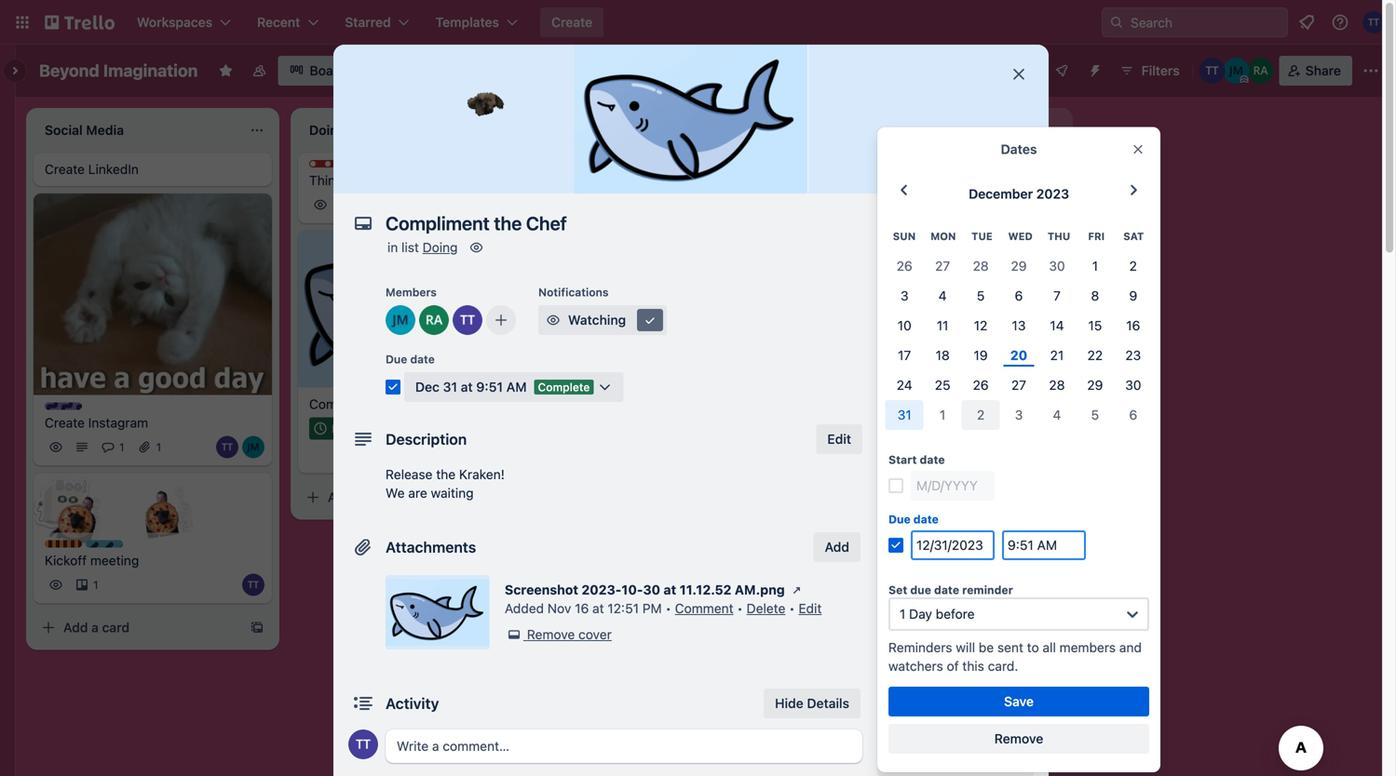 Task type: vqa. For each thing, say whether or not it's contained in the screenshot.
user/month inside $ 10 USD Per user/month if billed annually ($12.50 billed monthly)
no



Task type: describe. For each thing, give the bounding box(es) containing it.
list inside button
[[932, 121, 951, 136]]

remove for remove cover
[[527, 627, 575, 643]]

27 for top 27 button
[[935, 258, 950, 274]]

the for chef
[[385, 397, 405, 412]]

all
[[1043, 640, 1056, 656]]

details
[[807, 696, 849, 712]]

and
[[1119, 640, 1142, 656]]

1 vertical spatial at
[[664, 583, 676, 598]]

set due date reminder
[[889, 584, 1013, 597]]

add down watchers
[[907, 679, 932, 695]]

1 horizontal spatial 4 button
[[1038, 400, 1076, 430]]

create instagram link
[[45, 414, 261, 433]]

11 button
[[924, 311, 962, 341]]

sm image for checklist
[[883, 378, 902, 397]]

star or unstar board image
[[218, 63, 233, 78]]

21
[[1050, 348, 1064, 363]]

0 horizontal spatial add a card
[[63, 621, 130, 636]]

20
[[1010, 348, 1028, 363]]

wed
[[1008, 230, 1033, 242]]

0 horizontal spatial 16
[[575, 601, 589, 617]]

20 button
[[1000, 341, 1038, 371]]

12 button
[[962, 311, 1000, 341]]

close popover image
[[1131, 142, 1146, 157]]

18 button
[[924, 341, 962, 371]]

date right the start
[[920, 453, 945, 466]]

jeremy miller (jeremymiller198) image down search field
[[1224, 58, 1250, 84]]

comment
[[675, 601, 734, 617]]

automation
[[877, 614, 941, 627]]

sm image for watching
[[544, 311, 563, 330]]

0 horizontal spatial power-
[[877, 539, 916, 552]]

31 for dec 31
[[356, 422, 368, 435]]

0 horizontal spatial 5
[[425, 422, 432, 435]]

1 horizontal spatial 5
[[977, 288, 985, 303]]

board
[[310, 63, 346, 78]]

1 horizontal spatial 5 button
[[1076, 400, 1114, 430]]

2 for top 2 button
[[1130, 258, 1137, 274]]

pm
[[643, 601, 662, 617]]

december 2023
[[969, 186, 1069, 202]]

create for create linkedin
[[45, 162, 85, 177]]

terry turtle (terryturtle) image for jeremy miller (jeremymiller198) image below search field
[[1199, 58, 1225, 84]]

28 for left 28 button
[[973, 258, 989, 274]]

1 down dec 31 at 9:51 am
[[464, 422, 469, 435]]

sm image right doing link
[[467, 238, 486, 257]]

custom fields
[[907, 491, 995, 507]]

1 horizontal spatial a
[[356, 490, 363, 505]]

sm image inside watching button
[[641, 311, 659, 330]]

screenshot 2023-10-30 at 11.12.52 am.png
[[505, 583, 785, 598]]

0 vertical spatial a
[[620, 367, 628, 382]]

dates inside button
[[907, 417, 943, 432]]

add down 'kickoff'
[[63, 621, 88, 636]]

1 vertical spatial edit
[[799, 601, 822, 617]]

Search field
[[1124, 8, 1287, 36]]

1 vertical spatial due
[[889, 513, 911, 526]]

terry turtle (terryturtle) image for jeremy miller (jeremymiller198) image on the left of dec 31 option
[[216, 437, 238, 459]]

create for create
[[551, 14, 593, 30]]

mark due date as complete image
[[386, 380, 401, 395]]

add left 'we'
[[328, 490, 353, 505]]

compliment
[[309, 397, 382, 412]]

doing
[[423, 240, 458, 255]]

create button
[[540, 7, 604, 37]]

create linkedin
[[45, 162, 139, 177]]

fields
[[958, 491, 995, 507]]

attachment button
[[877, 447, 1034, 477]]

leftover pie link
[[574, 325, 790, 343]]

date down "add power-ups"
[[934, 584, 959, 597]]

0 vertical spatial 3 button
[[886, 281, 924, 311]]

before
[[936, 607, 975, 622]]

start date
[[889, 453, 945, 466]]

thoughts thinking
[[309, 161, 379, 188]]

remove cover link
[[505, 626, 612, 645]]

0 vertical spatial 6 button
[[1000, 281, 1038, 311]]

0 horizontal spatial 6
[[1015, 288, 1023, 303]]

Add time text field
[[1002, 531, 1086, 561]]

members link
[[877, 298, 1034, 328]]

of
[[947, 659, 959, 674]]

release
[[386, 467, 433, 482]]

0 horizontal spatial 28 button
[[962, 251, 1000, 281]]

1 horizontal spatial add a card
[[328, 490, 394, 505]]

dec 31 at 9:51 am
[[415, 380, 527, 395]]

0 vertical spatial add a card button
[[563, 360, 771, 390]]

0 horizontal spatial 26 button
[[886, 251, 924, 281]]

7 button
[[1038, 281, 1076, 311]]

description
[[386, 431, 467, 448]]

3 for top 3 button
[[901, 288, 909, 303]]

dec 31
[[332, 422, 368, 435]]

1 horizontal spatial 28 button
[[1038, 371, 1076, 400]]

doing link
[[423, 240, 458, 255]]

15
[[1088, 318, 1102, 333]]

this
[[963, 659, 984, 674]]

1 vertical spatial 1 button
[[924, 400, 962, 430]]

leftover pie
[[574, 326, 645, 342]]

0 horizontal spatial due date
[[386, 353, 435, 366]]

31 inside 31 button
[[898, 407, 912, 423]]

custom fields button
[[877, 490, 1034, 509]]

1 down instagram
[[119, 441, 124, 454]]

4 for the topmost 4 button
[[939, 288, 947, 303]]

1 vertical spatial 30 button
[[1114, 371, 1152, 400]]

17 button
[[886, 341, 924, 371]]

1 horizontal spatial due date
[[889, 513, 939, 526]]

sm image up edit link
[[788, 581, 806, 600]]

card for the top 'add a card' button
[[631, 367, 659, 382]]

25 button
[[924, 371, 962, 400]]

sm image for remove cover
[[505, 626, 523, 645]]

22
[[1088, 348, 1103, 363]]

remove button
[[889, 724, 1149, 754]]

23 button
[[1114, 341, 1152, 371]]

0 horizontal spatial 30 button
[[1038, 251, 1076, 281]]

0 vertical spatial 29
[[1011, 258, 1027, 274]]

13 button
[[1000, 311, 1038, 341]]

https://media1.giphy.com/media/3ov9jucrjra1ggg9vu/100w.gif?cid=ad960664cgd8q560jl16i4tqsq6qk30rgh2t6st4j6ihzo35&ep=v1_stickers_search&rid=100w.gif&ct=s image
[[454, 62, 515, 124]]

1 horizontal spatial 6 button
[[1114, 400, 1152, 430]]

nov
[[548, 601, 571, 617]]

10-
[[622, 583, 643, 598]]

2 horizontal spatial 5
[[1091, 407, 1099, 423]]

2 vertical spatial a
[[91, 621, 99, 636]]

hide details link
[[764, 689, 861, 719]]

thu
[[1048, 230, 1070, 242]]

another
[[881, 121, 929, 136]]

set
[[889, 584, 907, 597]]

am
[[506, 380, 527, 395]]

18
[[936, 348, 950, 363]]

0 vertical spatial 4 button
[[924, 281, 962, 311]]

open information menu image
[[1331, 13, 1350, 32]]

automation image
[[1080, 56, 1106, 82]]

0 horizontal spatial add a card button
[[34, 614, 242, 643]]

1 horizontal spatial add a card button
[[298, 483, 507, 513]]

1 horizontal spatial 27 button
[[1000, 371, 1038, 400]]

labels
[[907, 342, 948, 358]]

1 horizontal spatial at
[[592, 601, 604, 617]]

remove cover
[[527, 627, 612, 643]]

due
[[910, 584, 931, 597]]

add another list
[[853, 121, 951, 136]]

3 for 3 button to the bottom
[[1015, 407, 1023, 423]]

2 horizontal spatial add a card
[[592, 367, 659, 382]]

0 horizontal spatial list
[[402, 240, 419, 255]]

kickoff
[[45, 553, 87, 569]]

am.png
[[735, 583, 785, 598]]

workspace visible image
[[252, 63, 267, 78]]

0 horizontal spatial at
[[461, 380, 473, 395]]

16 button
[[1114, 311, 1152, 341]]

0 vertical spatial 27 button
[[924, 251, 962, 281]]

card for 'add a card' button to the middle
[[367, 490, 394, 505]]

sm image for labels
[[883, 341, 902, 360]]

0 vertical spatial 2 button
[[1114, 251, 1152, 281]]

25
[[935, 378, 951, 393]]

show menu image
[[1362, 61, 1380, 80]]

26 for left 26 button
[[897, 258, 913, 274]]

1 horizontal spatial 6
[[1129, 407, 1137, 423]]

be
[[979, 640, 994, 656]]

are
[[408, 486, 427, 501]]

attachment
[[907, 454, 979, 469]]

1 vertical spatial terry turtle (terryturtle) image
[[453, 306, 482, 335]]

add up due
[[907, 566, 932, 581]]

add left power-ups
[[825, 540, 849, 555]]

add button
[[814, 533, 861, 563]]

0 horizontal spatial ups
[[916, 539, 938, 552]]

10
[[898, 318, 912, 333]]

mon
[[931, 230, 956, 242]]

12:51
[[608, 601, 639, 617]]

cover
[[579, 627, 612, 643]]

remove for remove
[[994, 731, 1044, 747]]

1 vertical spatial 2 button
[[962, 400, 1000, 430]]

9 button
[[1114, 281, 1152, 311]]

1 horizontal spatial 1 button
[[1076, 251, 1114, 281]]

1 day before
[[900, 607, 975, 622]]

27 for 27 button to the right
[[1011, 378, 1027, 393]]

16 inside button
[[1126, 318, 1140, 333]]

1 vertical spatial ups
[[979, 566, 1004, 581]]

primary element
[[0, 0, 1396, 45]]

create linkedin link
[[45, 160, 261, 179]]

10 button
[[886, 311, 924, 341]]

edit inside button
[[827, 432, 851, 447]]

card up members link
[[916, 279, 941, 292]]

31 button
[[886, 400, 924, 430]]

card for leftmost 'add a card' button
[[102, 621, 130, 636]]



Task type: locate. For each thing, give the bounding box(es) containing it.
9
[[1129, 288, 1137, 303]]

create from template… image
[[250, 621, 265, 636]]

power- up set due date reminder at the right bottom
[[935, 566, 979, 581]]

1 button down checklist
[[924, 400, 962, 430]]

1 horizontal spatial 29 button
[[1076, 371, 1114, 400]]

added
[[505, 601, 544, 617]]

Dec 31 checkbox
[[309, 418, 373, 440]]

ups
[[916, 539, 938, 552], [979, 566, 1004, 581]]

19
[[974, 348, 988, 363]]

kickoff meeting
[[45, 553, 139, 569]]

1 vertical spatial 27
[[1011, 378, 1027, 393]]

ruby anderson (rubyanderson7) image
[[507, 444, 529, 466]]

2 for 2 button to the bottom
[[977, 407, 985, 423]]

0 vertical spatial 28 button
[[962, 251, 1000, 281]]

1 horizontal spatial 31
[[443, 380, 457, 395]]

back to home image
[[45, 7, 115, 37]]

thinking
[[309, 173, 361, 188]]

search image
[[1109, 15, 1124, 30]]

1 vertical spatial 6 button
[[1114, 400, 1152, 430]]

1 horizontal spatial 2
[[1130, 258, 1137, 274]]

sm image inside watching button
[[544, 311, 563, 330]]

31 inside dec 31 option
[[356, 422, 368, 435]]

31 for dec 31 at 9:51 am
[[443, 380, 457, 395]]

16 down the 9 button
[[1126, 318, 1140, 333]]

1 down checklist
[[940, 407, 946, 423]]

to
[[902, 279, 913, 292], [1027, 640, 1039, 656]]

0 horizontal spatial 28
[[973, 258, 989, 274]]

3 down the 20 button
[[1015, 407, 1023, 423]]

create for create instagram
[[45, 416, 85, 431]]

31 down 'compliment the chef'
[[356, 422, 368, 435]]

27
[[935, 258, 950, 274], [1011, 378, 1027, 393]]

0 vertical spatial power-
[[877, 539, 916, 552]]

4 button up 11
[[924, 281, 962, 311]]

sm image inside members link
[[883, 304, 902, 322]]

27 button down 20
[[1000, 371, 1038, 400]]

2 vertical spatial terry turtle (terryturtle) image
[[216, 437, 238, 459]]

1 vertical spatial 28 button
[[1038, 371, 1076, 400]]

social media
[[907, 642, 985, 658]]

0 vertical spatial create
[[551, 14, 593, 30]]

thoughts
[[328, 161, 379, 174]]

dec inside option
[[332, 422, 352, 435]]

waiting
[[431, 486, 474, 501]]

M/D/YYYY text field
[[911, 471, 995, 501]]

0 horizontal spatial a
[[91, 621, 99, 636]]

0 vertical spatial dates
[[1001, 142, 1037, 157]]

add a card button
[[563, 360, 771, 390], [298, 483, 507, 513], [34, 614, 242, 643]]

2 horizontal spatial add a card button
[[563, 360, 771, 390]]

26 button down sun
[[886, 251, 924, 281]]

1 vertical spatial 27 button
[[1000, 371, 1038, 400]]

0 vertical spatial 16
[[1126, 318, 1140, 333]]

27 button down "mon"
[[924, 251, 962, 281]]

dec for dec 31
[[332, 422, 352, 435]]

7
[[1053, 288, 1061, 303]]

a down kickoff meeting
[[91, 621, 99, 636]]

1 vertical spatial the
[[436, 467, 456, 482]]

1 vertical spatial 3 button
[[1000, 400, 1038, 430]]

1 vertical spatial 2
[[977, 407, 985, 423]]

sm image right the watching at the top left of the page
[[641, 311, 659, 330]]

sm image down notifications
[[544, 311, 563, 330]]

sm image for move
[[883, 753, 902, 771]]

attachments
[[386, 539, 476, 557]]

24 button
[[886, 371, 924, 400]]

ruby anderson (rubyanderson7) image
[[1248, 58, 1274, 84], [419, 306, 449, 335]]

reminders will be sent to all members and watchers of this card.
[[889, 640, 1142, 674]]

a left 'we'
[[356, 490, 363, 505]]

1 vertical spatial 30
[[1125, 378, 1141, 393]]

dec up chef
[[415, 380, 440, 395]]

2 button down checklist
[[962, 400, 1000, 430]]

create instagram
[[45, 416, 148, 431]]

2
[[1130, 258, 1137, 274], [977, 407, 985, 423]]

3 button up the 10
[[886, 281, 924, 311]]

0 horizontal spatial edit
[[799, 601, 822, 617]]

28 button down 21
[[1038, 371, 1076, 400]]

0 vertical spatial 30 button
[[1038, 251, 1076, 281]]

remove down the save button at the bottom of the page
[[994, 731, 1044, 747]]

4 button
[[924, 281, 962, 311], [1038, 400, 1076, 430]]

1 horizontal spatial ruby anderson (rubyanderson7) image
[[1248, 58, 1274, 84]]

at down 2023-
[[592, 601, 604, 617]]

0 horizontal spatial 30
[[643, 583, 660, 598]]

create inside button
[[551, 14, 593, 30]]

0 horizontal spatial 3 button
[[886, 281, 924, 311]]

5 up 12
[[977, 288, 985, 303]]

labels link
[[877, 335, 1034, 365]]

sm image for members
[[883, 304, 902, 322]]

hide
[[775, 696, 804, 712]]

4 for rightmost 4 button
[[1053, 407, 1061, 423]]

0 horizontal spatial 27 button
[[924, 251, 962, 281]]

0 horizontal spatial to
[[902, 279, 913, 292]]

add left another
[[853, 121, 878, 136]]

sm image down add to card
[[883, 304, 902, 322]]

terry turtle (terryturtle) image
[[1363, 11, 1385, 34], [455, 444, 477, 466], [242, 574, 265, 597], [348, 730, 378, 760]]

members
[[1060, 640, 1116, 656]]

add a card button down kickoff meeting link
[[34, 614, 242, 643]]

1 vertical spatial 29
[[1087, 378, 1103, 393]]

0 vertical spatial 4
[[939, 288, 947, 303]]

2023-
[[582, 583, 622, 598]]

0 vertical spatial 26 button
[[886, 251, 924, 281]]

filters
[[1142, 63, 1180, 78]]

0 horizontal spatial members
[[386, 286, 437, 299]]

2 down the checklist "link"
[[977, 407, 985, 423]]

2 vertical spatial 30
[[643, 583, 660, 598]]

1 horizontal spatial members
[[907, 305, 965, 320]]

ruby anderson (rubyanderson7) image left add members to card icon on the top left
[[419, 306, 449, 335]]

1 button up 8 at the right of the page
[[1076, 251, 1114, 281]]

terry turtle (terryturtle) image down create instagram link
[[216, 437, 238, 459]]

Mark due date as complete checkbox
[[386, 380, 401, 395]]

1 vertical spatial add a card button
[[298, 483, 507, 513]]

add a card down kickoff meeting
[[63, 621, 130, 636]]

save
[[1004, 694, 1034, 710]]

28 for the right 28 button
[[1049, 378, 1065, 393]]

21 button
[[1038, 341, 1076, 371]]

0 horizontal spatial 2 button
[[962, 400, 1000, 430]]

0 vertical spatial ups
[[916, 539, 938, 552]]

30 down the '23' button
[[1125, 378, 1141, 393]]

jeremy miller (jeremymiller198) image up "kraken!"
[[481, 444, 503, 466]]

add members to card image
[[494, 311, 509, 330]]

dec
[[415, 380, 440, 395], [332, 422, 352, 435]]

1 horizontal spatial remove
[[994, 731, 1044, 747]]

14
[[1050, 318, 1064, 333]]

4 button down 21 button
[[1038, 400, 1076, 430]]

0 vertical spatial at
[[461, 380, 473, 395]]

due date up power-ups
[[889, 513, 939, 526]]

Write a comment text field
[[386, 730, 863, 764]]

remove inside button
[[994, 731, 1044, 747]]

2 down sat
[[1130, 258, 1137, 274]]

card down meeting
[[102, 621, 130, 636]]

sm image
[[883, 304, 902, 322], [544, 311, 563, 330], [883, 341, 902, 360], [788, 581, 806, 600]]

1 horizontal spatial 26 button
[[962, 371, 1000, 400]]

0 horizontal spatial 4 button
[[924, 281, 962, 311]]

sm image inside labels link
[[883, 341, 902, 360]]

instagram
[[88, 416, 148, 431]]

card down pie
[[631, 367, 659, 382]]

11
[[937, 318, 949, 333]]

a down pie
[[620, 367, 628, 382]]

0 horizontal spatial 26
[[897, 258, 913, 274]]

0 horizontal spatial dec
[[332, 422, 352, 435]]

1 button
[[1076, 251, 1114, 281], [924, 400, 962, 430]]

power- up set
[[877, 539, 916, 552]]

28
[[973, 258, 989, 274], [1049, 378, 1065, 393]]

1 vertical spatial a
[[356, 490, 363, 505]]

0 vertical spatial remove
[[527, 627, 575, 643]]

color: bold red, title: "thoughts" element
[[309, 160, 379, 174]]

4 down 21 button
[[1053, 407, 1061, 423]]

2 horizontal spatial at
[[664, 583, 676, 598]]

1 horizontal spatial to
[[1027, 640, 1039, 656]]

29
[[1011, 258, 1027, 274], [1087, 378, 1103, 393]]

30 down thu
[[1049, 258, 1065, 274]]

0 vertical spatial ruby anderson (rubyanderson7) image
[[1248, 58, 1274, 84]]

1 vertical spatial members
[[907, 305, 965, 320]]

edit button
[[816, 425, 863, 455]]

30 button up 7
[[1038, 251, 1076, 281]]

watchers
[[889, 659, 943, 674]]

add a card down pie
[[592, 367, 659, 382]]

0 horizontal spatial 6 button
[[1000, 281, 1038, 311]]

notifications
[[538, 286, 609, 299]]

6 button up 13
[[1000, 281, 1038, 311]]

power ups image
[[1054, 63, 1069, 78]]

terry turtle (terryturtle) image
[[1199, 58, 1225, 84], [453, 306, 482, 335], [216, 437, 238, 459]]

terry turtle (terryturtle) image left add members to card icon on the top left
[[453, 306, 482, 335]]

1 horizontal spatial dates
[[1001, 142, 1037, 157]]

4 up 11
[[939, 288, 947, 303]]

None text field
[[376, 207, 991, 240]]

0 horizontal spatial terry turtle (terryturtle) image
[[216, 437, 238, 459]]

0 vertical spatial 3
[[901, 288, 909, 303]]

watching
[[568, 313, 626, 328]]

5 down chef
[[425, 422, 432, 435]]

1 vertical spatial 28
[[1049, 378, 1065, 393]]

1 horizontal spatial 28
[[1049, 378, 1065, 393]]

color: purple, title: none image
[[45, 403, 82, 410]]

2 button
[[1114, 251, 1152, 281], [962, 400, 1000, 430]]

0 horizontal spatial 27
[[935, 258, 950, 274]]

screenshot
[[505, 583, 578, 598]]

0 horizontal spatial 31
[[356, 422, 368, 435]]

the inside release the kraken! we are waiting
[[436, 467, 456, 482]]

compliment the chef link
[[309, 395, 525, 414]]

0 horizontal spatial due
[[386, 353, 407, 366]]

sm image inside the checklist "link"
[[883, 378, 902, 397]]

edit link
[[799, 601, 822, 617]]

add button
[[907, 679, 976, 695]]

1 down kickoff meeting
[[93, 579, 98, 592]]

dec down compliment
[[332, 422, 352, 435]]

1 down create instagram link
[[156, 441, 161, 454]]

color: orange, title: none image
[[45, 541, 82, 548]]

9:51
[[476, 380, 503, 395]]

0 vertical spatial add a card
[[592, 367, 659, 382]]

at
[[461, 380, 473, 395], [664, 583, 676, 598], [592, 601, 604, 617]]

1 vertical spatial dates
[[907, 417, 943, 432]]

2 horizontal spatial 31
[[898, 407, 912, 423]]

1 vertical spatial 16
[[575, 601, 589, 617]]

imagination
[[103, 61, 198, 81]]

26 down 19 button
[[973, 378, 989, 393]]

sm image
[[467, 238, 486, 257], [641, 311, 659, 330], [883, 378, 902, 397], [505, 626, 523, 645], [883, 753, 902, 771]]

31
[[443, 380, 457, 395], [898, 407, 912, 423], [356, 422, 368, 435]]

1 horizontal spatial 4
[[1053, 407, 1061, 423]]

1 vertical spatial 29 button
[[1076, 371, 1114, 400]]

1 horizontal spatial 27
[[1011, 378, 1027, 393]]

list right another
[[932, 121, 951, 136]]

2 button up the 9 on the top right of page
[[1114, 251, 1152, 281]]

1 horizontal spatial ups
[[979, 566, 1004, 581]]

29 down 22 button
[[1087, 378, 1103, 393]]

0 vertical spatial 26
[[897, 258, 913, 274]]

activity
[[386, 695, 439, 713]]

custom
[[907, 491, 955, 507]]

dec for dec 31 at 9:51 am
[[415, 380, 440, 395]]

sm image up 31 button at the bottom right
[[883, 378, 902, 397]]

0 vertical spatial terry turtle (terryturtle) image
[[1199, 58, 1225, 84]]

0 horizontal spatial ruby anderson (rubyanderson7) image
[[419, 306, 449, 335]]

color: sky, title: "sparkling" element
[[86, 541, 155, 555]]

list
[[932, 121, 951, 136], [402, 240, 419, 255]]

16 right nov
[[575, 601, 589, 617]]

in list doing
[[387, 240, 458, 255]]

8
[[1091, 288, 1099, 303]]

5 button up 12
[[962, 281, 1000, 311]]

27 down "mon"
[[935, 258, 950, 274]]

27 button
[[924, 251, 962, 281], [1000, 371, 1038, 400]]

date up chef
[[410, 353, 435, 366]]

0 vertical spatial 29 button
[[1000, 251, 1038, 281]]

add up the 10
[[877, 279, 899, 292]]

6 up 13
[[1015, 288, 1023, 303]]

add
[[853, 121, 878, 136], [877, 279, 899, 292], [592, 367, 617, 382], [328, 490, 353, 505], [825, 540, 849, 555], [907, 566, 932, 581], [63, 621, 88, 636], [907, 679, 932, 695]]

the up waiting
[[436, 467, 456, 482]]

last month image
[[893, 179, 915, 202]]

leftover
[[574, 326, 623, 342]]

sent
[[998, 640, 1024, 656]]

1 left day
[[900, 607, 906, 622]]

3 up the 10
[[901, 288, 909, 303]]

dates
[[1001, 142, 1037, 157], [907, 417, 943, 432]]

the down mark due date as complete checkbox
[[385, 397, 405, 412]]

tue
[[972, 230, 993, 242]]

jeremy miller (jeremymiller198) image up mark due date as complete image
[[386, 306, 415, 335]]

0 vertical spatial 27
[[935, 258, 950, 274]]

add button button
[[877, 673, 1034, 702]]

due date up mark due date as complete image
[[386, 353, 435, 366]]

members inside members link
[[907, 305, 965, 320]]

1 horizontal spatial 3 button
[[1000, 400, 1038, 430]]

16
[[1126, 318, 1140, 333], [575, 601, 589, 617]]

media
[[948, 642, 985, 658]]

the
[[385, 397, 405, 412], [436, 467, 456, 482]]

jeremy miller (jeremymiller198) image
[[1224, 58, 1250, 84], [386, 306, 415, 335], [242, 437, 265, 459], [481, 444, 503, 466]]

2 vertical spatial at
[[592, 601, 604, 617]]

ups up "add power-ups"
[[916, 539, 938, 552]]

1 horizontal spatial terry turtle (terryturtle) image
[[453, 306, 482, 335]]

add down leftover pie
[[592, 367, 617, 382]]

0 horizontal spatial remove
[[527, 627, 575, 643]]

5 down 22 button
[[1091, 407, 1099, 423]]

0 horizontal spatial 29 button
[[1000, 251, 1038, 281]]

0 vertical spatial 6
[[1015, 288, 1023, 303]]

M/D/YYYY text field
[[911, 531, 995, 561]]

due up power-ups
[[889, 513, 911, 526]]

24
[[897, 378, 913, 393]]

add a card button down release
[[298, 483, 507, 513]]

29 down 'wed'
[[1011, 258, 1027, 274]]

8 button
[[1076, 281, 1114, 311]]

next month image
[[1123, 179, 1145, 202]]

ups up reminder
[[979, 566, 1004, 581]]

6 button down the '23' button
[[1114, 400, 1152, 430]]

0 vertical spatial the
[[385, 397, 405, 412]]

0 notifications image
[[1296, 11, 1318, 34]]

0 horizontal spatial 5 button
[[962, 281, 1000, 311]]

1 horizontal spatial 29
[[1087, 378, 1103, 393]]

2023
[[1036, 186, 1069, 202]]

dates up start date
[[907, 417, 943, 432]]

delete link
[[747, 601, 786, 617]]

19 button
[[962, 341, 1000, 371]]

dates button
[[877, 410, 1034, 440]]

release the kraken! we are waiting
[[386, 467, 505, 501]]

26 for the right 26 button
[[973, 378, 989, 393]]

add a card down release
[[328, 490, 394, 505]]

edit
[[827, 432, 851, 447], [799, 601, 822, 617]]

beyond
[[39, 61, 99, 81]]

sparkling
[[104, 542, 155, 555]]

1 vertical spatial power-
[[935, 566, 979, 581]]

sm image down 10 button
[[883, 341, 902, 360]]

due
[[386, 353, 407, 366], [889, 513, 911, 526]]

28 down 21 button
[[1049, 378, 1065, 393]]

add to card
[[877, 279, 941, 292]]

to inside reminders will be sent to all members and watchers of this card.
[[1027, 640, 1039, 656]]

dates up the december 2023
[[1001, 142, 1037, 157]]

1 horizontal spatial power-
[[935, 566, 979, 581]]

0 horizontal spatial 29
[[1011, 258, 1027, 274]]

date
[[410, 353, 435, 366], [920, 453, 945, 466], [914, 513, 939, 526], [934, 584, 959, 597]]

date down custom
[[914, 513, 939, 526]]

31 down 24 button
[[898, 407, 912, 423]]

add power-ups link
[[877, 559, 1034, 589]]

to up the 10
[[902, 279, 913, 292]]

thinking link
[[309, 171, 525, 190]]

card down release
[[367, 490, 394, 505]]

the for kraken!
[[436, 467, 456, 482]]

Board name text field
[[30, 56, 207, 86]]

30 up pm
[[643, 583, 660, 598]]

1 horizontal spatial 30
[[1049, 258, 1065, 274]]

day
[[909, 607, 932, 622]]

sun
[[893, 230, 916, 242]]

1 down fri
[[1092, 258, 1098, 274]]

sm image inside move link
[[883, 753, 902, 771]]

move link
[[877, 747, 1034, 777]]

26 up add to card
[[897, 258, 913, 274]]

jeremy miller (jeremymiller198) image left dec 31 option
[[242, 437, 265, 459]]

terry turtle (terryturtle) image down search field
[[1199, 58, 1225, 84]]

0 vertical spatial members
[[386, 286, 437, 299]]

28 button down the tue
[[962, 251, 1000, 281]]

to left all
[[1027, 640, 1039, 656]]



